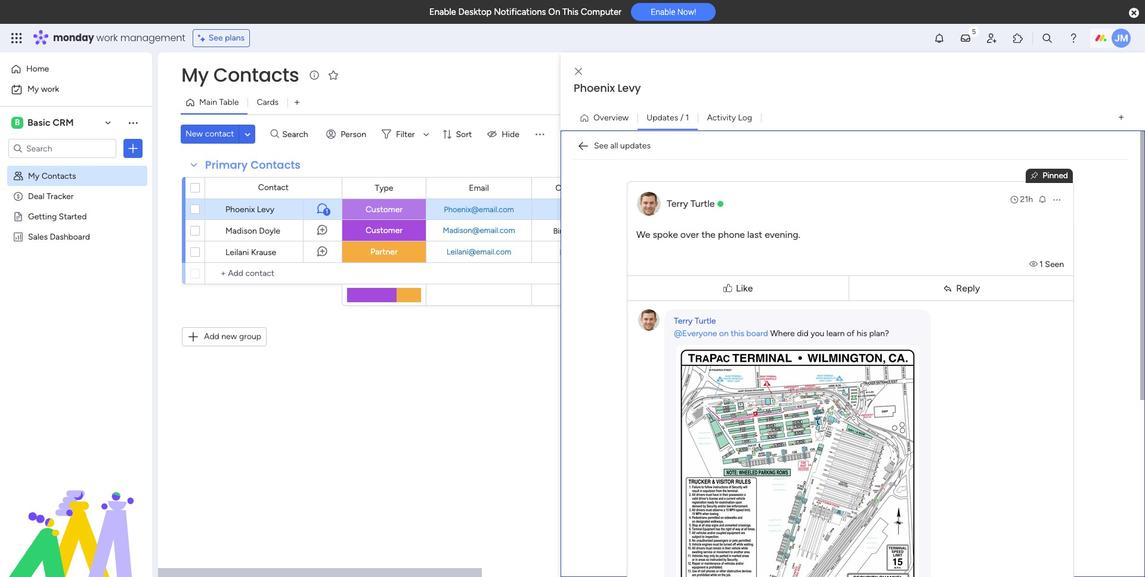 Task type: describe. For each thing, give the bounding box(es) containing it.
you
[[811, 329, 825, 339]]

jeremy miller image
[[1112, 29, 1131, 48]]

2
[[678, 205, 682, 214]]

reply
[[956, 282, 980, 294]]

v2 seen image
[[1030, 259, 1040, 270]]

primary contacts
[[205, 157, 301, 172]]

reply button
[[852, 279, 1071, 298]]

pear
[[560, 248, 577, 257]]

filter
[[396, 129, 415, 139]]

hide
[[502, 129, 519, 139]]

dapulse close image
[[1129, 7, 1139, 19]]

work for my
[[41, 84, 59, 94]]

started
[[59, 211, 87, 221]]

levy inside field
[[618, 81, 641, 95]]

phoenix@email.com
[[444, 205, 514, 214]]

add new group button
[[182, 327, 267, 347]]

did
[[797, 329, 809, 339]]

lottie animation image
[[0, 457, 152, 577]]

this
[[562, 7, 579, 17]]

where
[[770, 329, 795, 339]]

plans
[[225, 33, 245, 43]]

select product image
[[11, 32, 23, 44]]

21h
[[1020, 194, 1033, 205]]

see all updates
[[594, 140, 651, 151]]

home
[[26, 64, 49, 74]]

arrow down image
[[419, 127, 433, 141]]

getting started
[[28, 211, 87, 221]]

1 inside button
[[326, 208, 328, 215]]

new
[[185, 129, 203, 139]]

updates / 1
[[647, 112, 689, 123]]

1 vertical spatial terry turtle
[[674, 316, 716, 326]]

pinned
[[1043, 171, 1068, 181]]

see plans button
[[192, 29, 250, 47]]

my inside my work option
[[27, 84, 39, 94]]

reminder image
[[1038, 194, 1047, 204]]

main
[[199, 97, 217, 107]]

table
[[219, 97, 239, 107]]

contact
[[205, 129, 234, 139]]

Deals field
[[657, 182, 683, 195]]

leilani krause
[[225, 248, 276, 258]]

0 horizontal spatial phoenix
[[225, 205, 255, 215]]

his
[[857, 329, 867, 339]]

contacts inside list box
[[42, 171, 76, 181]]

21h link
[[1010, 194, 1033, 206]]

doyle
[[259, 226, 280, 236]]

public dashboard image
[[13, 231, 24, 242]]

deal for deal tracker
[[28, 191, 44, 201]]

@everyone
[[674, 329, 717, 339]]

v2 search image
[[270, 127, 279, 141]]

home option
[[7, 60, 145, 79]]

workspace options image
[[127, 117, 139, 129]]

overview
[[593, 112, 629, 123]]

1 seen
[[1040, 259, 1064, 270]]

group
[[239, 332, 261, 342]]

see for see all updates
[[594, 140, 608, 151]]

management
[[120, 31, 185, 45]]

new contact button
[[181, 125, 239, 144]]

sort button
[[437, 125, 479, 144]]

/
[[680, 112, 684, 123]]

log
[[738, 112, 752, 123]]

menu image
[[534, 128, 546, 140]]

0 vertical spatial terry turtle link
[[667, 198, 715, 209]]

workspace image
[[11, 116, 23, 129]]

main table
[[199, 97, 239, 107]]

@everyone on this board where did you learn of his plan?
[[674, 329, 889, 339]]

help image
[[1068, 32, 1080, 44]]

name for 1
[[668, 226, 687, 235]]

list box containing my contacts
[[0, 163, 152, 408]]

monday marketplace image
[[1012, 32, 1024, 44]]

5 image
[[969, 24, 979, 38]]

deals
[[660, 183, 680, 193]]

monday
[[53, 31, 94, 45]]

madison@email.com link
[[440, 226, 517, 235]]

notifications image
[[933, 32, 945, 44]]

name for 2
[[657, 205, 676, 214]]

dashboard
[[50, 231, 90, 242]]

computer
[[581, 7, 622, 17]]

Search in workspace field
[[25, 142, 100, 155]]

My Contacts field
[[178, 61, 302, 88]]

phoenix@email.com link
[[441, 205, 516, 214]]

phoenix inside field
[[574, 81, 615, 95]]

sales
[[28, 231, 48, 242]]

board
[[746, 329, 768, 339]]

1 vertical spatial terry
[[674, 316, 693, 326]]

deal for deal name 2
[[640, 205, 655, 214]]

this
[[731, 329, 744, 339]]

v2 floating column image
[[1031, 170, 1043, 182]]

2 customer from the top
[[366, 225, 403, 236]]

person
[[341, 129, 366, 139]]

of
[[847, 329, 855, 339]]

deal for deal name 1
[[651, 226, 666, 235]]

like
[[736, 282, 753, 294]]

see for see plans
[[209, 33, 223, 43]]

1 customer from the top
[[366, 204, 403, 214]]

b
[[15, 118, 20, 128]]

the
[[702, 229, 716, 240]]

home link
[[7, 60, 145, 79]]

0 horizontal spatial levy
[[257, 205, 275, 215]]

see all updates button
[[573, 136, 655, 155]]

my inside list box
[[28, 171, 39, 181]]

0 vertical spatial my contacts
[[181, 61, 299, 88]]

sales dashboard
[[28, 231, 90, 242]]

Type field
[[372, 182, 396, 195]]

my work option
[[7, 80, 145, 99]]

my work link
[[7, 80, 145, 99]]

Email field
[[466, 182, 492, 195]]

evening.
[[765, 229, 800, 240]]

notifications
[[494, 7, 546, 17]]

on
[[548, 7, 560, 17]]

Company field
[[552, 182, 595, 195]]

activity log button
[[698, 108, 761, 127]]



Task type: locate. For each thing, give the bounding box(es) containing it.
deal name 1
[[651, 226, 692, 235]]

enable inside button
[[651, 7, 675, 17]]

krause
[[251, 248, 276, 258]]

leilani@email.com link
[[444, 248, 514, 256]]

monday work management
[[53, 31, 185, 45]]

contacts for my contacts field
[[213, 61, 299, 88]]

customer up 'partner' on the left top of page
[[366, 225, 403, 236]]

1 vertical spatial name
[[668, 226, 687, 235]]

new contact
[[185, 129, 234, 139]]

levy
[[618, 81, 641, 95], [257, 205, 275, 215]]

contacts up the cards
[[213, 61, 299, 88]]

new
[[221, 332, 237, 342]]

levy up the overview at top
[[618, 81, 641, 95]]

contacts inside primary contacts field
[[251, 157, 301, 172]]

Search field
[[279, 126, 315, 143]]

now!
[[677, 7, 696, 17]]

1 vertical spatial see
[[594, 140, 608, 151]]

tracker
[[46, 191, 74, 201]]

show board description image
[[307, 69, 322, 81]]

cards button
[[248, 93, 288, 112]]

1 vertical spatial turtle
[[695, 316, 716, 326]]

see
[[209, 33, 223, 43], [594, 140, 608, 151]]

deal name 2
[[640, 205, 682, 214]]

activity
[[707, 112, 736, 123]]

see inside 'button'
[[594, 140, 608, 151]]

deal right we
[[651, 226, 666, 235]]

desktop
[[458, 7, 492, 17]]

phone
[[718, 229, 745, 240]]

1 button
[[303, 199, 342, 220]]

option
[[0, 165, 152, 167]]

+ Add contact text field
[[211, 267, 336, 281]]

enable now! button
[[631, 3, 716, 21]]

we
[[636, 229, 650, 240]]

0 vertical spatial terry turtle
[[667, 198, 715, 209]]

contacts up contact
[[251, 157, 301, 172]]

sort
[[456, 129, 472, 139]]

my up deal tracker at the top left of page
[[28, 171, 39, 181]]

angle down image
[[245, 130, 250, 139]]

name left 2
[[657, 205, 676, 214]]

add view image
[[1119, 113, 1124, 122]]

terry turtle link down deals field
[[667, 198, 715, 209]]

terry down deals field
[[667, 198, 688, 209]]

1 horizontal spatial phoenix
[[574, 81, 615, 95]]

enable for enable desktop notifications on this computer
[[429, 7, 456, 17]]

bindeer
[[553, 226, 582, 235]]

2 vertical spatial deal
[[651, 226, 666, 235]]

overview button
[[575, 108, 638, 127]]

1 vertical spatial deal
[[640, 205, 655, 214]]

1 vertical spatial levy
[[257, 205, 275, 215]]

0 horizontal spatial see
[[209, 33, 223, 43]]

name down 2
[[668, 226, 687, 235]]

contacts for primary contacts field at the left top of page
[[251, 157, 301, 172]]

filter button
[[377, 125, 433, 144]]

0 vertical spatial phoenix levy
[[574, 81, 641, 95]]

contacts up tracker at the top
[[42, 171, 76, 181]]

deal
[[28, 191, 44, 201], [640, 205, 655, 214], [651, 226, 666, 235]]

enable
[[429, 7, 456, 17], [651, 7, 675, 17]]

terry turtle down deals field
[[667, 198, 715, 209]]

0 vertical spatial turtle
[[691, 198, 715, 209]]

1 horizontal spatial enable
[[651, 7, 675, 17]]

last
[[747, 229, 762, 240]]

0 horizontal spatial work
[[41, 84, 59, 94]]

work down home on the top of page
[[41, 84, 59, 94]]

work right "monday"
[[96, 31, 118, 45]]

@everyone on this board link
[[674, 329, 768, 339]]

updates / 1 button
[[638, 108, 698, 127]]

options image
[[127, 143, 139, 154]]

person button
[[322, 125, 373, 144]]

terry up the @everyone
[[674, 316, 693, 326]]

1 vertical spatial phoenix
[[225, 205, 255, 215]]

phoenix levy up madison doyle
[[225, 205, 275, 215]]

1 horizontal spatial my contacts
[[181, 61, 299, 88]]

deal tracker
[[28, 191, 74, 201]]

over
[[680, 229, 699, 240]]

list box
[[0, 163, 152, 408]]

customer down the type field on the top
[[366, 204, 403, 214]]

activity log
[[707, 112, 752, 123]]

see left all
[[594, 140, 608, 151]]

0 vertical spatial work
[[96, 31, 118, 45]]

0 vertical spatial terry
[[667, 198, 688, 209]]

partner
[[371, 247, 398, 257]]

learn
[[827, 329, 845, 339]]

see left plans
[[209, 33, 223, 43]]

add to favorites image
[[328, 69, 340, 81]]

phoenix levy up the overview at top
[[574, 81, 641, 95]]

crm
[[53, 117, 74, 128]]

options image
[[1052, 195, 1062, 205]]

see inside button
[[209, 33, 223, 43]]

deal up we
[[640, 205, 655, 214]]

0 horizontal spatial my contacts
[[28, 171, 76, 181]]

terry
[[667, 198, 688, 209], [674, 316, 693, 326]]

public board image
[[13, 211, 24, 222]]

search everything image
[[1041, 32, 1053, 44]]

on
[[719, 329, 729, 339]]

plan?
[[869, 329, 889, 339]]

phoenix up 'madison'
[[225, 205, 255, 215]]

email
[[469, 183, 489, 193]]

updates
[[620, 140, 651, 151]]

my contacts up table
[[181, 61, 299, 88]]

workspace selection element
[[11, 116, 76, 130]]

0 vertical spatial levy
[[618, 81, 641, 95]]

1 horizontal spatial work
[[96, 31, 118, 45]]

cards
[[257, 97, 279, 107]]

work for monday
[[96, 31, 118, 45]]

0 vertical spatial customer
[[366, 204, 403, 214]]

Phoenix Levy field
[[571, 81, 1133, 96]]

1 horizontal spatial phoenix levy
[[574, 81, 641, 95]]

company
[[555, 183, 592, 193]]

add view image
[[295, 98, 300, 107]]

seen
[[1045, 259, 1064, 270]]

1 vertical spatial my contacts
[[28, 171, 76, 181]]

0 vertical spatial see
[[209, 33, 223, 43]]

enable for enable now!
[[651, 7, 675, 17]]

0 vertical spatial phoenix
[[574, 81, 615, 95]]

work
[[96, 31, 118, 45], [41, 84, 59, 94]]

basic
[[27, 117, 50, 128]]

my contacts inside list box
[[28, 171, 76, 181]]

updates
[[647, 112, 678, 123]]

turtle up the @everyone
[[695, 316, 716, 326]]

terry turtle link up the @everyone
[[674, 316, 716, 326]]

turtle down column information image
[[691, 198, 715, 209]]

levy up doyle
[[257, 205, 275, 215]]

my
[[181, 61, 209, 88], [27, 84, 39, 94], [28, 171, 39, 181]]

1 horizontal spatial levy
[[618, 81, 641, 95]]

we spoke over the phone last evening.
[[636, 229, 800, 240]]

1 vertical spatial customer
[[366, 225, 403, 236]]

my contacts up deal tracker at the top left of page
[[28, 171, 76, 181]]

work inside option
[[41, 84, 59, 94]]

0 vertical spatial deal
[[28, 191, 44, 201]]

hide button
[[483, 125, 527, 144]]

deal inside list box
[[28, 191, 44, 201]]

terry turtle up the @everyone
[[674, 316, 716, 326]]

phoenix levy
[[574, 81, 641, 95], [225, 205, 275, 215]]

phoenix down close image
[[574, 81, 615, 95]]

close image
[[575, 67, 582, 76]]

type
[[375, 183, 393, 193]]

deal up getting
[[28, 191, 44, 201]]

Primary Contacts field
[[202, 157, 304, 173]]

basic crm
[[27, 117, 74, 128]]

invite members image
[[986, 32, 998, 44]]

1 horizontal spatial see
[[594, 140, 608, 151]]

update feed image
[[960, 32, 972, 44]]

madison
[[225, 226, 257, 236]]

terry turtle
[[667, 198, 715, 209], [674, 316, 716, 326]]

my down home on the top of page
[[27, 84, 39, 94]]

customer
[[366, 204, 403, 214], [366, 225, 403, 236]]

1 inside button
[[686, 112, 689, 123]]

1 vertical spatial work
[[41, 84, 59, 94]]

madison@email.com
[[443, 226, 515, 235]]

column information image
[[708, 183, 718, 193]]

enable left desktop
[[429, 7, 456, 17]]

1 vertical spatial terry turtle link
[[674, 316, 716, 326]]

all
[[610, 140, 618, 151]]

enable now!
[[651, 7, 696, 17]]

1 vertical spatial phoenix levy
[[225, 205, 275, 215]]

see plans
[[209, 33, 245, 43]]

0 horizontal spatial phoenix levy
[[225, 205, 275, 215]]

main table button
[[181, 93, 248, 112]]

my up main
[[181, 61, 209, 88]]

see all updates link
[[573, 136, 655, 155]]

phoenix levy inside field
[[574, 81, 641, 95]]

0 horizontal spatial enable
[[429, 7, 456, 17]]

leilani
[[225, 248, 249, 258]]

enable left now!
[[651, 7, 675, 17]]

lottie animation element
[[0, 457, 152, 577]]

0 vertical spatial name
[[657, 205, 676, 214]]



Task type: vqa. For each thing, say whether or not it's contained in the screenshot.
0 element
no



